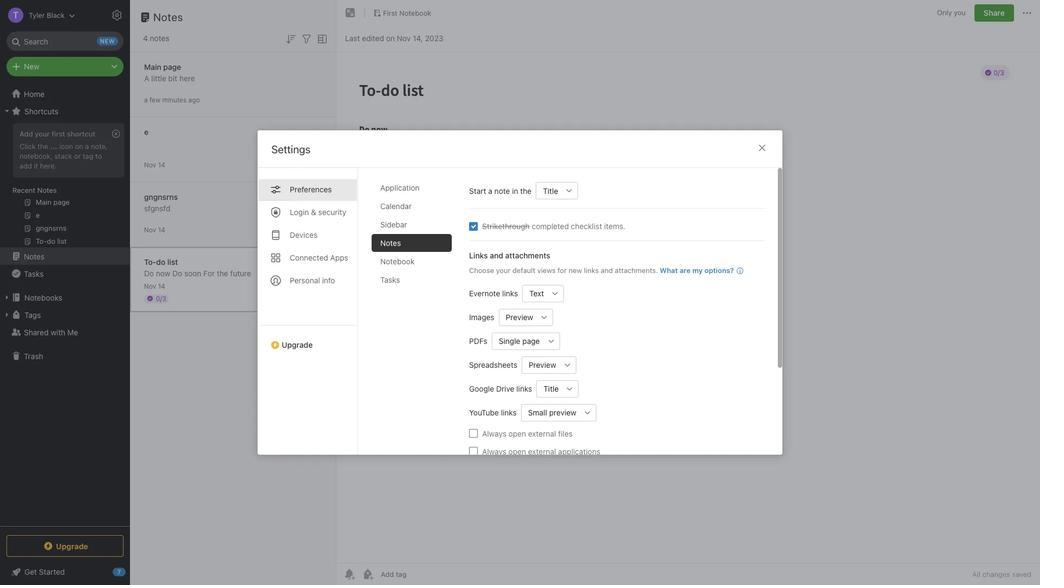 Task type: vqa. For each thing, say whether or not it's contained in the screenshot.
Sidebar tab
yes



Task type: locate. For each thing, give the bounding box(es) containing it.
attachments.
[[615, 266, 658, 275]]

page up bit
[[163, 62, 181, 71]]

preview button up single page button
[[499, 309, 536, 326]]

strikethrough completed checklist items.
[[482, 222, 626, 231]]

nov down 'sfgnsfd'
[[144, 226, 156, 234]]

1 vertical spatial preview button
[[522, 356, 559, 374]]

1 horizontal spatial a
[[144, 96, 148, 104]]

0 vertical spatial notebook
[[399, 8, 432, 17]]

1 vertical spatial and
[[601, 266, 613, 275]]

0 vertical spatial title
[[543, 186, 558, 195]]

4
[[143, 34, 148, 43]]

open up always open external applications on the bottom of the page
[[509, 429, 526, 438]]

on inside note window element
[[386, 33, 395, 43]]

0 vertical spatial open
[[509, 429, 526, 438]]

external down always open external files
[[528, 447, 556, 456]]

notes
[[153, 11, 183, 23], [37, 186, 57, 195], [380, 238, 401, 248], [24, 252, 45, 261]]

text
[[530, 289, 544, 298]]

0 vertical spatial 14
[[158, 161, 165, 169]]

1 horizontal spatial tab list
[[372, 179, 461, 455]]

1 always from the top
[[482, 429, 507, 438]]

or
[[74, 152, 81, 160]]

Always open external applications checkbox
[[469, 447, 478, 456]]

0 horizontal spatial page
[[163, 62, 181, 71]]

sidebar tab
[[372, 216, 452, 234]]

title button
[[536, 182, 561, 199], [537, 380, 562, 397]]

0 vertical spatial preview button
[[499, 309, 536, 326]]

open down always open external files
[[509, 447, 526, 456]]

title right in
[[543, 186, 558, 195]]

security
[[318, 208, 346, 217]]

notes link
[[0, 248, 130, 265]]

options?
[[705, 266, 734, 275]]

preview for images
[[506, 313, 533, 322]]

0 vertical spatial a
[[144, 96, 148, 104]]

in
[[512, 186, 518, 195]]

0 vertical spatial the
[[38, 142, 48, 151]]

nov 14 down 'sfgnsfd'
[[144, 226, 165, 234]]

the right in
[[520, 186, 532, 195]]

soon
[[184, 269, 201, 278]]

0 horizontal spatial and
[[490, 251, 503, 260]]

shortcuts
[[24, 106, 58, 116]]

connected
[[290, 253, 328, 262]]

1 vertical spatial a
[[85, 142, 89, 151]]

2 vertical spatial 14
[[158, 282, 165, 290]]

notes inside "note list" element
[[153, 11, 183, 23]]

1 vertical spatial notebook
[[380, 257, 415, 266]]

upgrade for the top "upgrade" popup button
[[282, 340, 313, 350]]

nov 14 up 0/3 at left bottom
[[144, 282, 165, 290]]

page for main page
[[163, 62, 181, 71]]

1 vertical spatial title
[[544, 384, 559, 393]]

do down to-
[[144, 269, 154, 278]]

open
[[509, 429, 526, 438], [509, 447, 526, 456]]

preview inside field
[[529, 360, 556, 370]]

preview up title field
[[529, 360, 556, 370]]

do down list
[[172, 269, 182, 278]]

title button right in
[[536, 182, 561, 199]]

what
[[660, 266, 678, 275]]

links right 'new'
[[584, 266, 599, 275]]

Choose default view option for PDFs field
[[492, 332, 560, 350]]

1 vertical spatial always
[[482, 447, 507, 456]]

always right always open external applications option
[[482, 447, 507, 456]]

youtube
[[469, 408, 499, 417]]

first notebook button
[[370, 5, 435, 21]]

title for start a note in the
[[543, 186, 558, 195]]

and
[[490, 251, 503, 260], [601, 266, 613, 275]]

notes inside tab
[[380, 238, 401, 248]]

always
[[482, 429, 507, 438], [482, 447, 507, 456]]

1 vertical spatial upgrade button
[[7, 535, 124, 557]]

changes
[[983, 570, 1011, 579]]

1 horizontal spatial upgrade
[[282, 340, 313, 350]]

page inside "note list" element
[[163, 62, 181, 71]]

1 vertical spatial your
[[496, 266, 511, 275]]

expand tags image
[[3, 311, 11, 319]]

youtube links
[[469, 408, 517, 417]]

external up always open external applications on the bottom of the page
[[528, 429, 556, 438]]

0 horizontal spatial do
[[144, 269, 154, 278]]

1 external from the top
[[528, 429, 556, 438]]

1 horizontal spatial upgrade button
[[258, 325, 358, 354]]

your
[[35, 130, 50, 138], [496, 266, 511, 275]]

first
[[52, 130, 65, 138]]

0 horizontal spatial a
[[85, 142, 89, 151]]

tasks up notebooks
[[24, 269, 44, 278]]

14 up gngnsrns
[[158, 161, 165, 169]]

on inside the icon on a note, notebook, stack or tag to add it here.
[[75, 142, 83, 151]]

start a note in the
[[469, 186, 532, 195]]

note,
[[91, 142, 108, 151]]

always right always open external files option
[[482, 429, 507, 438]]

1 vertical spatial on
[[75, 142, 83, 151]]

nov 14 for e
[[144, 161, 165, 169]]

apps
[[330, 253, 348, 262]]

1 horizontal spatial and
[[601, 266, 613, 275]]

add your first shortcut
[[20, 130, 95, 138]]

1 horizontal spatial tasks
[[380, 275, 400, 284]]

notes down sidebar
[[380, 238, 401, 248]]

0 vertical spatial preview
[[506, 313, 533, 322]]

4 notes
[[143, 34, 169, 43]]

2 14 from the top
[[158, 226, 165, 234]]

icon on a note, notebook, stack or tag to add it here.
[[20, 142, 108, 170]]

your up click the ... in the left of the page
[[35, 130, 50, 138]]

14 down 'sfgnsfd'
[[158, 226, 165, 234]]

1 horizontal spatial the
[[217, 269, 228, 278]]

Search text field
[[14, 31, 116, 51]]

1 vertical spatial open
[[509, 447, 526, 456]]

your for first
[[35, 130, 50, 138]]

Choose default view option for Spreadsheets field
[[522, 356, 576, 374]]

preview up single page
[[506, 313, 533, 322]]

0 vertical spatial always
[[482, 429, 507, 438]]

1 vertical spatial upgrade
[[56, 542, 88, 551]]

0 vertical spatial page
[[163, 62, 181, 71]]

Select878 checkbox
[[469, 222, 478, 231]]

2 always from the top
[[482, 447, 507, 456]]

note list element
[[130, 0, 337, 585]]

click the ...
[[20, 142, 57, 151]]

0 horizontal spatial your
[[35, 130, 50, 138]]

share
[[984, 8, 1005, 17]]

0 horizontal spatial tasks
[[24, 269, 44, 278]]

0 vertical spatial nov 14
[[144, 161, 165, 169]]

your down the links and attachments at the top
[[496, 266, 511, 275]]

2 horizontal spatial the
[[520, 186, 532, 195]]

home
[[24, 89, 45, 98]]

a inside "note list" element
[[144, 96, 148, 104]]

0 vertical spatial your
[[35, 130, 50, 138]]

None search field
[[14, 31, 116, 51]]

applications
[[558, 447, 601, 456]]

1 vertical spatial nov 14
[[144, 226, 165, 234]]

notebook tab
[[372, 253, 452, 270]]

first
[[383, 8, 398, 17]]

little
[[151, 73, 166, 83]]

group
[[0, 120, 130, 252]]

2 horizontal spatial a
[[488, 186, 493, 195]]

0 horizontal spatial upgrade
[[56, 542, 88, 551]]

and left attachments.
[[601, 266, 613, 275]]

do
[[144, 269, 154, 278], [172, 269, 182, 278]]

0 vertical spatial upgrade
[[282, 340, 313, 350]]

on right edited
[[386, 33, 395, 43]]

checklist
[[571, 222, 602, 231]]

preview button down single page field
[[522, 356, 559, 374]]

add tag image
[[361, 568, 374, 581]]

title up small preview button
[[544, 384, 559, 393]]

tasks
[[24, 269, 44, 278], [380, 275, 400, 284]]

notebooks link
[[0, 289, 130, 306]]

3 nov 14 from the top
[[144, 282, 165, 290]]

title
[[543, 186, 558, 195], [544, 384, 559, 393]]

a left note
[[488, 186, 493, 195]]

14
[[158, 161, 165, 169], [158, 226, 165, 234], [158, 282, 165, 290]]

Start a new note in the body or title. field
[[536, 182, 578, 199]]

future
[[230, 269, 251, 278]]

1 nov 14 from the top
[[144, 161, 165, 169]]

1 horizontal spatial do
[[172, 269, 182, 278]]

notebook down notes tab
[[380, 257, 415, 266]]

preview button for spreadsheets
[[522, 356, 559, 374]]

2 open from the top
[[509, 447, 526, 456]]

1 open from the top
[[509, 429, 526, 438]]

notes right recent
[[37, 186, 57, 195]]

2 nov 14 from the top
[[144, 226, 165, 234]]

icon
[[59, 142, 73, 151]]

single page button
[[492, 332, 543, 350]]

external for files
[[528, 429, 556, 438]]

add a reminder image
[[343, 568, 356, 581]]

0 horizontal spatial upgrade button
[[7, 535, 124, 557]]

0 vertical spatial and
[[490, 251, 503, 260]]

1 vertical spatial the
[[520, 186, 532, 195]]

tab list
[[258, 168, 358, 455], [372, 179, 461, 455]]

preview inside field
[[506, 313, 533, 322]]

1 vertical spatial external
[[528, 447, 556, 456]]

0 vertical spatial title button
[[536, 182, 561, 199]]

tab list containing application
[[372, 179, 461, 455]]

14 up 0/3 at left bottom
[[158, 282, 165, 290]]

links
[[584, 266, 599, 275], [502, 289, 518, 298], [517, 384, 532, 393], [501, 408, 517, 417]]

the
[[38, 142, 48, 151], [520, 186, 532, 195], [217, 269, 228, 278]]

1 horizontal spatial page
[[523, 337, 540, 346]]

2 vertical spatial nov 14
[[144, 282, 165, 290]]

ago
[[188, 96, 200, 104]]

your for default
[[496, 266, 511, 275]]

Choose default view option for Evernote links field
[[523, 285, 564, 302]]

1 horizontal spatial on
[[386, 33, 395, 43]]

a up tag
[[85, 142, 89, 151]]

notebook,
[[20, 152, 53, 160]]

2 vertical spatial the
[[217, 269, 228, 278]]

0 vertical spatial on
[[386, 33, 395, 43]]

close image
[[756, 141, 769, 154]]

Choose default view option for YouTube links field
[[521, 404, 597, 421]]

my
[[693, 266, 703, 275]]

first notebook
[[383, 8, 432, 17]]

notebook right first
[[399, 8, 432, 17]]

nov left 14,
[[397, 33, 411, 43]]

note window element
[[337, 0, 1040, 585]]

page inside button
[[523, 337, 540, 346]]

2 external from the top
[[528, 447, 556, 456]]

1 vertical spatial 14
[[158, 226, 165, 234]]

a
[[144, 96, 148, 104], [85, 142, 89, 151], [488, 186, 493, 195]]

upgrade for leftmost "upgrade" popup button
[[56, 542, 88, 551]]

new
[[569, 266, 582, 275]]

1 vertical spatial preview
[[529, 360, 556, 370]]

tree
[[0, 85, 130, 526]]

upgrade
[[282, 340, 313, 350], [56, 542, 88, 551]]

completed
[[532, 222, 569, 231]]

a left few
[[144, 96, 148, 104]]

0 horizontal spatial on
[[75, 142, 83, 151]]

tab list containing preferences
[[258, 168, 358, 455]]

1 vertical spatial title button
[[537, 380, 562, 397]]

notes up tasks button
[[24, 252, 45, 261]]

title button down the preview field
[[537, 380, 562, 397]]

tasks inside tab
[[380, 275, 400, 284]]

nov 14 up gngnsrns
[[144, 161, 165, 169]]

external
[[528, 429, 556, 438], [528, 447, 556, 456]]

on
[[386, 33, 395, 43], [75, 142, 83, 151]]

on up 'or'
[[75, 142, 83, 151]]

notes up notes
[[153, 11, 183, 23]]

1 vertical spatial page
[[523, 337, 540, 346]]

Choose default view option for Images field
[[499, 309, 553, 326]]

14,
[[413, 33, 423, 43]]

page right single
[[523, 337, 540, 346]]

1 14 from the top
[[158, 161, 165, 169]]

0 vertical spatial external
[[528, 429, 556, 438]]

the right for
[[217, 269, 228, 278]]

14 for e
[[158, 161, 165, 169]]

tasks down notebook tab
[[380, 275, 400, 284]]

notes tab
[[372, 234, 452, 252]]

0 horizontal spatial tab list
[[258, 168, 358, 455]]

here
[[179, 73, 195, 83]]

3 14 from the top
[[158, 282, 165, 290]]

login
[[290, 208, 309, 217]]

the left the ...
[[38, 142, 48, 151]]

application tab
[[372, 179, 452, 197]]

1 horizontal spatial your
[[496, 266, 511, 275]]

and right links
[[490, 251, 503, 260]]

preview
[[549, 408, 577, 417]]



Task type: describe. For each thing, give the bounding box(es) containing it.
&
[[311, 208, 316, 217]]

application
[[380, 183, 420, 192]]

trash
[[24, 351, 43, 361]]

the inside "to-do list do now do soon for the future"
[[217, 269, 228, 278]]

tags button
[[0, 306, 130, 324]]

links
[[469, 251, 488, 260]]

small preview
[[528, 408, 577, 417]]

shared
[[24, 328, 49, 337]]

attachments
[[505, 251, 550, 260]]

views
[[537, 266, 556, 275]]

personal
[[290, 276, 320, 285]]

2023
[[425, 33, 443, 43]]

drive
[[496, 384, 515, 393]]

notes
[[150, 34, 169, 43]]

0 vertical spatial upgrade button
[[258, 325, 358, 354]]

it
[[34, 161, 38, 170]]

settings
[[271, 143, 311, 156]]

info
[[322, 276, 335, 285]]

evernote links
[[469, 289, 518, 298]]

notebook inside tab
[[380, 257, 415, 266]]

small preview button
[[521, 404, 579, 421]]

all
[[973, 570, 981, 579]]

title button for google drive links
[[537, 380, 562, 397]]

new
[[24, 62, 39, 71]]

all changes saved
[[973, 570, 1032, 579]]

nov inside note window element
[[397, 33, 411, 43]]

...
[[50, 142, 57, 151]]

group containing add your first shortcut
[[0, 120, 130, 252]]

shortcuts button
[[0, 102, 130, 120]]

nov down e
[[144, 161, 156, 169]]

main page
[[144, 62, 181, 71]]

links left text button
[[502, 289, 518, 298]]

choose your default views for new links and attachments.
[[469, 266, 658, 275]]

a few minutes ago
[[144, 96, 200, 104]]

calendar
[[380, 202, 412, 211]]

links down drive
[[501, 408, 517, 417]]

few
[[150, 96, 161, 104]]

tag
[[83, 152, 93, 160]]

Always open external files checkbox
[[469, 429, 478, 438]]

what are my options?
[[660, 266, 734, 275]]

e
[[144, 127, 148, 136]]

are
[[680, 266, 691, 275]]

here.
[[40, 161, 57, 170]]

tasks inside button
[[24, 269, 44, 278]]

2 vertical spatial a
[[488, 186, 493, 195]]

a inside the icon on a note, notebook, stack or tag to add it here.
[[85, 142, 89, 151]]

open for always open external applications
[[509, 447, 526, 456]]

start
[[469, 186, 486, 195]]

shared with me link
[[0, 324, 130, 341]]

images
[[469, 313, 495, 322]]

google drive links
[[469, 384, 532, 393]]

a little bit here
[[144, 73, 195, 83]]

gngnsrns sfgnsfd
[[144, 192, 178, 213]]

links right drive
[[517, 384, 532, 393]]

do
[[156, 257, 165, 266]]

default
[[513, 266, 535, 275]]

only you
[[937, 8, 966, 17]]

shortcut
[[67, 130, 95, 138]]

single page
[[499, 337, 540, 346]]

now
[[156, 269, 170, 278]]

pdfs
[[469, 337, 488, 346]]

spreadsheets
[[469, 360, 517, 370]]

0 horizontal spatial the
[[38, 142, 48, 151]]

to-do list do now do soon for the future
[[144, 257, 251, 278]]

with
[[51, 328, 65, 337]]

tree containing home
[[0, 85, 130, 526]]

devices
[[290, 230, 318, 240]]

me
[[67, 328, 78, 337]]

links and attachments
[[469, 251, 550, 260]]

stack
[[54, 152, 72, 160]]

only
[[937, 8, 952, 17]]

preferences
[[290, 185, 332, 194]]

settings image
[[111, 9, 124, 22]]

title button for start a note in the
[[536, 182, 561, 199]]

tags
[[24, 310, 41, 319]]

expand note image
[[344, 7, 357, 20]]

edited
[[362, 33, 384, 43]]

add
[[20, 130, 33, 138]]

sfgnsfd
[[144, 203, 170, 213]]

1 do from the left
[[144, 269, 154, 278]]

login & security
[[290, 208, 346, 217]]

2 do from the left
[[172, 269, 182, 278]]

small
[[528, 408, 547, 417]]

nov up 0/3 at left bottom
[[144, 282, 156, 290]]

tab list for start a note in the
[[372, 179, 461, 455]]

nov 14 for gngnsrns
[[144, 226, 165, 234]]

title for google drive links
[[544, 384, 559, 393]]

preview for spreadsheets
[[529, 360, 556, 370]]

always for always open external applications
[[482, 447, 507, 456]]

gngnsrns
[[144, 192, 178, 201]]

tasks button
[[0, 265, 130, 282]]

tab list for application
[[258, 168, 358, 455]]

choose
[[469, 266, 494, 275]]

evernote
[[469, 289, 500, 298]]

trash link
[[0, 347, 130, 365]]

open for always open external files
[[509, 429, 526, 438]]

shared with me
[[24, 328, 78, 337]]

external for applications
[[528, 447, 556, 456]]

always for always open external files
[[482, 429, 507, 438]]

main
[[144, 62, 161, 71]]

google
[[469, 384, 494, 393]]

bit
[[168, 73, 177, 83]]

page for single page
[[523, 337, 540, 346]]

Choose default view option for Google Drive links field
[[537, 380, 579, 397]]

a
[[144, 73, 149, 83]]

share button
[[975, 4, 1014, 22]]

files
[[558, 429, 573, 438]]

items.
[[604, 222, 626, 231]]

preview button for images
[[499, 309, 536, 326]]

calendar tab
[[372, 197, 452, 215]]

notebook inside button
[[399, 8, 432, 17]]

for
[[203, 269, 215, 278]]

recent notes
[[12, 186, 57, 195]]

to-
[[144, 257, 156, 266]]

expand notebooks image
[[3, 293, 11, 302]]

14 for gngnsrns
[[158, 226, 165, 234]]

0/3
[[156, 295, 166, 303]]

connected apps
[[290, 253, 348, 262]]

Note Editor text field
[[337, 52, 1040, 563]]

tasks tab
[[372, 271, 452, 289]]

you
[[954, 8, 966, 17]]

text button
[[523, 285, 547, 302]]

add
[[20, 161, 32, 170]]



